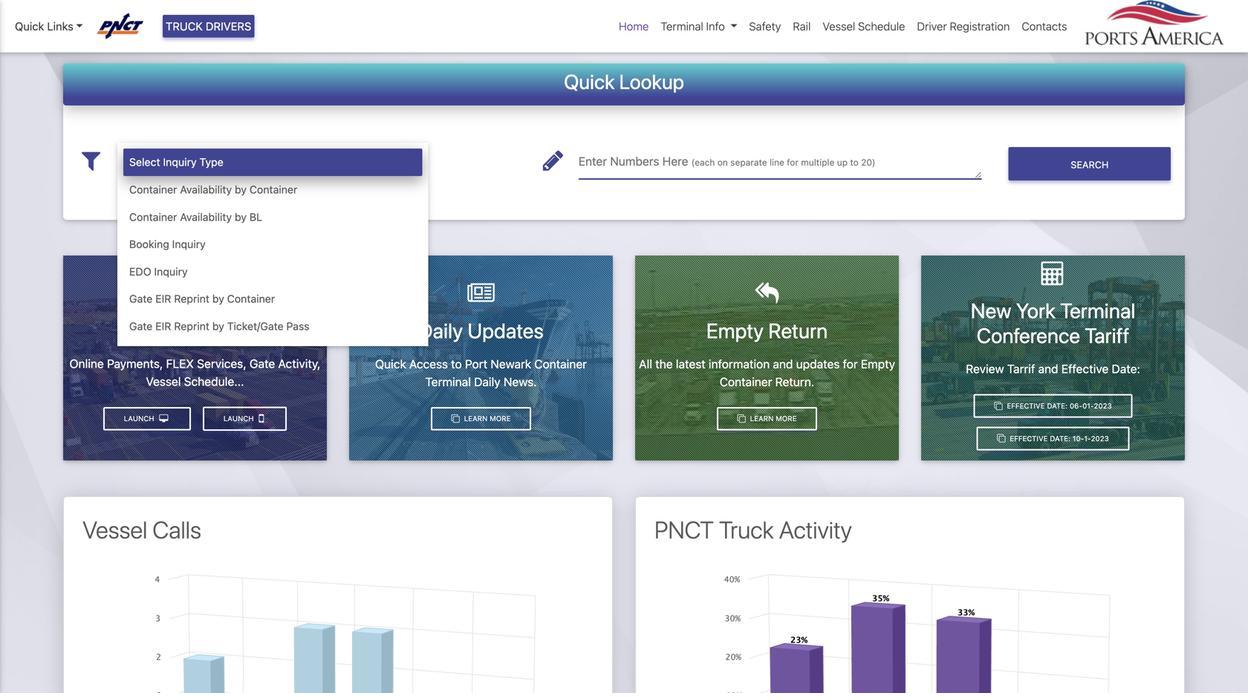 Task type: vqa. For each thing, say whether or not it's contained in the screenshot.
Empty Return
yes



Task type: describe. For each thing, give the bounding box(es) containing it.
0 vertical spatial effective
[[1062, 362, 1109, 376]]

mobile image
[[259, 413, 264, 425]]

type
[[199, 156, 224, 169]]

home
[[619, 20, 649, 33]]

flex
[[166, 357, 194, 371]]

launch for desktop icon
[[124, 414, 156, 423]]

eir for gate eir reprint by container
[[155, 293, 171, 305]]

edo
[[129, 265, 151, 278]]

learn more link for updates
[[431, 407, 531, 431]]

▼
[[422, 156, 429, 167]]

reprint for ticket/gate
[[174, 320, 210, 333]]

rail
[[793, 20, 811, 33]]

learn more for return
[[748, 414, 797, 423]]

20)
[[861, 157, 876, 168]]

container down select
[[129, 183, 177, 196]]

driver
[[917, 20, 947, 33]]

pnct
[[655, 516, 714, 544]]

tos
[[124, 318, 164, 343]]

daily updates
[[419, 318, 544, 343]]

updates
[[468, 318, 544, 343]]

truck drivers link
[[163, 15, 254, 37]]

york
[[1016, 298, 1056, 323]]

gate for gate eir reprint by ticket/gate pass
[[129, 320, 153, 333]]

for inside enter numbers here (each on separate line for multiple up to 20)
[[787, 157, 799, 168]]

terminal info link
[[655, 12, 743, 40]]

container up bl
[[250, 183, 297, 196]]

numbers
[[610, 154, 660, 168]]

tarrif
[[1008, 362, 1035, 376]]

container inside all the latest information and updates for empty container return.
[[720, 375, 772, 389]]

review
[[966, 362, 1004, 376]]

by up container availability by bl
[[235, 183, 247, 196]]

review tarrif and effective date:
[[966, 362, 1141, 376]]

tariff
[[1085, 323, 1130, 348]]

info
[[706, 20, 725, 33]]

more for updates
[[490, 414, 511, 423]]

pass
[[287, 320, 310, 333]]

pnct truck activity
[[655, 516, 852, 544]]

quick for quick links
[[15, 20, 44, 33]]

vessel calls
[[82, 516, 201, 544]]

clone image for effective date: 06-01-2023
[[995, 402, 1003, 410]]

vessel schedule
[[823, 20, 905, 33]]

separate
[[731, 157, 767, 168]]

container up booking
[[129, 211, 177, 223]]

for inside all the latest information and updates for empty container return.
[[843, 357, 858, 371]]

new york terminal conference tariff
[[971, 298, 1136, 348]]

online
[[69, 357, 104, 371]]

2023 for 1-
[[1091, 434, 1109, 443]]

clone image for daily
[[451, 415, 460, 423]]

inquiry for edo
[[154, 265, 188, 278]]

edo inquiry
[[129, 265, 188, 278]]

more for return
[[776, 414, 797, 423]]

return.
[[776, 375, 815, 389]]

0 vertical spatial date:
[[1112, 362, 1141, 376]]

access
[[409, 357, 448, 371]]

contacts
[[1022, 20, 1068, 33]]

vessel for calls
[[82, 516, 147, 544]]

vessel inside online payments, flex services, gate activity, vessel schedule...
[[146, 375, 181, 389]]

the
[[656, 357, 673, 371]]

conference
[[977, 323, 1081, 348]]

clone image for effective date: 10-1-2023
[[998, 435, 1006, 443]]

learn for return
[[750, 414, 774, 423]]

learn for updates
[[464, 414, 488, 423]]

booking
[[129, 238, 169, 251]]

effective date: 10-1-2023
[[1008, 434, 1109, 443]]

line
[[770, 157, 785, 168]]

select inquiry type
[[129, 156, 224, 169]]

availability for container
[[180, 183, 232, 196]]

updates
[[796, 357, 840, 371]]

effective date: 06-01-2023
[[1005, 402, 1112, 410]]

1 horizontal spatial and
[[1039, 362, 1059, 376]]

terminal inside quick access to port newark container terminal daily news.
[[425, 375, 471, 389]]

quick for quick lookup
[[564, 70, 615, 93]]

01-
[[1083, 402, 1094, 410]]

news.
[[504, 375, 537, 389]]

1 horizontal spatial terminal
[[661, 20, 704, 33]]

desktop image
[[159, 415, 168, 423]]

by right web
[[212, 320, 224, 333]]

empty return
[[707, 318, 828, 343]]

activity
[[779, 516, 852, 544]]

to inside quick access to port newark container terminal daily news.
[[451, 357, 462, 371]]

date: for 1-
[[1050, 434, 1071, 443]]

calls
[[153, 516, 201, 544]]

container availability by container
[[129, 183, 297, 196]]

schedule...
[[184, 375, 244, 389]]

here
[[663, 154, 688, 168]]

online payments, flex services, gate activity, vessel schedule...
[[69, 357, 321, 389]]

information
[[709, 357, 770, 371]]

0 vertical spatial daily
[[419, 318, 463, 343]]

06-
[[1070, 402, 1083, 410]]

reprint for container
[[174, 293, 210, 305]]

(each
[[692, 157, 715, 168]]

rail link
[[787, 12, 817, 40]]

ticket/gate
[[227, 320, 284, 333]]

links
[[47, 20, 73, 33]]

search
[[1071, 159, 1109, 170]]

quick for quick access to port newark container terminal daily news.
[[375, 357, 406, 371]]

effective for effective date: 06-01-2023
[[1007, 402, 1045, 410]]

container inside quick access to port newark container terminal daily news.
[[535, 357, 587, 371]]

activity,
[[278, 357, 321, 371]]

all the latest information and updates for empty container return.
[[639, 357, 896, 389]]

10-
[[1073, 434, 1084, 443]]

0 vertical spatial empty
[[707, 318, 764, 343]]

registration
[[950, 20, 1010, 33]]

truck drivers
[[166, 20, 251, 33]]

availability for bl
[[180, 211, 232, 223]]



Task type: locate. For each thing, give the bounding box(es) containing it.
daily down port
[[474, 375, 501, 389]]

1 vertical spatial daily
[[474, 375, 501, 389]]

inquiry
[[163, 156, 197, 169], [172, 238, 206, 251], [154, 265, 188, 278]]

daily inside quick access to port newark container terminal daily news.
[[474, 375, 501, 389]]

1 horizontal spatial launch link
[[203, 407, 287, 431]]

safety
[[749, 20, 781, 33]]

1 horizontal spatial daily
[[474, 375, 501, 389]]

2 vertical spatial effective
[[1010, 434, 1048, 443]]

effective down tarrif
[[1007, 402, 1045, 410]]

more down return.
[[776, 414, 797, 423]]

more
[[490, 414, 511, 423], [776, 414, 797, 423]]

1 horizontal spatial empty
[[861, 357, 896, 371]]

reprint up web
[[174, 293, 210, 305]]

2 launch from the left
[[124, 414, 156, 423]]

and right tarrif
[[1039, 362, 1059, 376]]

learn
[[464, 414, 488, 423], [750, 414, 774, 423]]

1 eir from the top
[[155, 293, 171, 305]]

container up ticket/gate
[[227, 293, 275, 305]]

for
[[787, 157, 799, 168], [843, 357, 858, 371]]

0 horizontal spatial learn
[[464, 414, 488, 423]]

reprint
[[174, 293, 210, 305], [174, 320, 210, 333]]

0 vertical spatial for
[[787, 157, 799, 168]]

search button
[[1009, 147, 1171, 181]]

vessel for schedule
[[823, 20, 856, 33]]

reprint down gate eir reprint by container
[[174, 320, 210, 333]]

0 horizontal spatial for
[[787, 157, 799, 168]]

1 horizontal spatial launch
[[224, 414, 256, 423]]

and up return.
[[773, 357, 793, 371]]

date: left 06-
[[1047, 402, 1068, 410]]

clone image left effective date: 10-1-2023
[[998, 435, 1006, 443]]

to
[[850, 157, 859, 168], [451, 357, 462, 371]]

gate inside online payments, flex services, gate activity, vessel schedule...
[[250, 357, 275, 371]]

1 vertical spatial vessel
[[146, 375, 181, 389]]

contacts link
[[1016, 12, 1074, 40]]

inquiry for select
[[163, 156, 197, 169]]

0 horizontal spatial learn more
[[462, 414, 511, 423]]

0 horizontal spatial launch link
[[103, 407, 191, 431]]

1 vertical spatial reprint
[[174, 320, 210, 333]]

select
[[129, 156, 160, 169]]

more down news.
[[490, 414, 511, 423]]

1 horizontal spatial truck
[[719, 516, 774, 544]]

latest
[[676, 357, 706, 371]]

0 vertical spatial vessel
[[823, 20, 856, 33]]

clone image inside effective date: 06-01-2023 link
[[995, 402, 1003, 410]]

services,
[[197, 357, 247, 371]]

gate eir reprint by ticket/gate pass
[[129, 320, 310, 333]]

1 reprint from the top
[[174, 293, 210, 305]]

2 vertical spatial quick
[[375, 357, 406, 371]]

1 vertical spatial terminal
[[1061, 298, 1136, 323]]

launch link down the schedule...
[[203, 407, 287, 431]]

1 horizontal spatial learn more
[[748, 414, 797, 423]]

schedule
[[858, 20, 905, 33]]

availability
[[180, 183, 232, 196], [180, 211, 232, 223]]

gate down edo
[[129, 293, 153, 305]]

1 horizontal spatial quick
[[375, 357, 406, 371]]

1 vertical spatial eir
[[155, 320, 171, 333]]

2023 for 01-
[[1094, 402, 1112, 410]]

gate left activity,
[[250, 357, 275, 371]]

inquiry down container availability by bl
[[172, 238, 206, 251]]

2 horizontal spatial terminal
[[1061, 298, 1136, 323]]

effective
[[1062, 362, 1109, 376], [1007, 402, 1045, 410], [1010, 434, 1048, 443]]

quick access to port newark container terminal daily news.
[[375, 357, 587, 389]]

quick inside quick access to port newark container terminal daily news.
[[375, 357, 406, 371]]

truck right pnct
[[719, 516, 774, 544]]

0 horizontal spatial daily
[[419, 318, 463, 343]]

launch for mobile image
[[224, 414, 256, 423]]

gate up payments,
[[129, 320, 153, 333]]

inquiry left type
[[163, 156, 197, 169]]

effective down effective date: 06-01-2023 link
[[1010, 434, 1048, 443]]

2 vertical spatial date:
[[1050, 434, 1071, 443]]

for right line
[[787, 157, 799, 168]]

empty up the information
[[707, 318, 764, 343]]

eir down "edo inquiry"
[[155, 293, 171, 305]]

launch left desktop icon
[[124, 414, 156, 423]]

1 vertical spatial to
[[451, 357, 462, 371]]

1 horizontal spatial learn
[[750, 414, 774, 423]]

1 clone image from the left
[[451, 415, 460, 423]]

container up news.
[[535, 357, 587, 371]]

truck left drivers
[[166, 20, 203, 33]]

lookup
[[619, 70, 684, 93]]

container availability by bl
[[129, 211, 262, 223]]

0 horizontal spatial truck
[[166, 20, 203, 33]]

2 eir from the top
[[155, 320, 171, 333]]

2 vertical spatial inquiry
[[154, 265, 188, 278]]

date: down tariff
[[1112, 362, 1141, 376]]

1 vertical spatial empty
[[861, 357, 896, 371]]

1 vertical spatial date:
[[1047, 402, 1068, 410]]

0 horizontal spatial quick
[[15, 20, 44, 33]]

terminal down access
[[425, 375, 471, 389]]

2023 right 06-
[[1094, 402, 1112, 410]]

None text field
[[579, 143, 982, 179]]

inquiry for booking
[[172, 238, 206, 251]]

learn down quick access to port newark container terminal daily news.
[[464, 414, 488, 423]]

clone image for empty
[[738, 415, 746, 423]]

driver registration link
[[911, 12, 1016, 40]]

date: for 01-
[[1047, 402, 1068, 410]]

1 vertical spatial inquiry
[[172, 238, 206, 251]]

0 vertical spatial to
[[850, 157, 859, 168]]

1 vertical spatial 2023
[[1091, 434, 1109, 443]]

1 horizontal spatial clone image
[[738, 415, 746, 423]]

learn more link for return
[[717, 407, 818, 431]]

truck
[[166, 20, 203, 33], [719, 516, 774, 544]]

on
[[718, 157, 728, 168]]

terminal up tariff
[[1061, 298, 1136, 323]]

learn more link
[[431, 407, 531, 431], [717, 407, 818, 431]]

clone image down quick access to port newark container terminal daily news.
[[451, 415, 460, 423]]

launch link down payments,
[[103, 407, 191, 431]]

home link
[[613, 12, 655, 40]]

safety link
[[743, 12, 787, 40]]

clone image inside effective date: 10-1-2023 link
[[998, 435, 1006, 443]]

to right up
[[850, 157, 859, 168]]

2 clone image from the left
[[738, 415, 746, 423]]

clone image down review
[[995, 402, 1003, 410]]

vessel inside "link"
[[823, 20, 856, 33]]

terminal
[[661, 20, 704, 33], [1061, 298, 1136, 323], [425, 375, 471, 389]]

2 reprint from the top
[[174, 320, 210, 333]]

0 horizontal spatial clone image
[[451, 415, 460, 423]]

enter
[[579, 154, 607, 168]]

quick left lookup at the top of page
[[564, 70, 615, 93]]

effective date: 06-01-2023 link
[[974, 394, 1133, 418]]

2 learn more from the left
[[748, 414, 797, 423]]

2 learn from the left
[[750, 414, 774, 423]]

quick lookup
[[564, 70, 684, 93]]

new
[[971, 298, 1012, 323]]

to inside enter numbers here (each on separate line for multiple up to 20)
[[850, 157, 859, 168]]

daily
[[419, 318, 463, 343], [474, 375, 501, 389]]

1 availability from the top
[[180, 183, 232, 196]]

1 horizontal spatial more
[[776, 414, 797, 423]]

effective for effective date: 10-1-2023
[[1010, 434, 1048, 443]]

drivers
[[206, 20, 251, 33]]

quick inside quick links link
[[15, 20, 44, 33]]

0 vertical spatial reprint
[[174, 293, 210, 305]]

all
[[639, 357, 652, 371]]

web
[[168, 318, 209, 343]]

1 vertical spatial quick
[[564, 70, 615, 93]]

effective up 01-
[[1062, 362, 1109, 376]]

quick left access
[[375, 357, 406, 371]]

1 horizontal spatial for
[[843, 357, 858, 371]]

by up gate eir reprint by ticket/gate pass
[[212, 293, 224, 305]]

1 vertical spatial clone image
[[998, 435, 1006, 443]]

1 launch from the left
[[224, 414, 256, 423]]

booking inquiry
[[129, 238, 206, 251]]

vessel down flex
[[146, 375, 181, 389]]

0 horizontal spatial launch
[[124, 414, 156, 423]]

clone image down all the latest information and updates for empty container return.
[[738, 415, 746, 423]]

1 learn from the left
[[464, 414, 488, 423]]

terminal inside new york terminal conference tariff
[[1061, 298, 1136, 323]]

empty inside all the latest information and updates for empty container return.
[[861, 357, 896, 371]]

1 more from the left
[[490, 414, 511, 423]]

clone image
[[995, 402, 1003, 410], [998, 435, 1006, 443]]

container
[[129, 183, 177, 196], [250, 183, 297, 196], [129, 211, 177, 223], [227, 293, 275, 305], [535, 357, 587, 371], [720, 375, 772, 389]]

1 vertical spatial for
[[843, 357, 858, 371]]

quick left links
[[15, 20, 44, 33]]

daily up access
[[419, 318, 463, 343]]

0 horizontal spatial to
[[451, 357, 462, 371]]

0 horizontal spatial and
[[773, 357, 793, 371]]

by left bl
[[235, 211, 247, 223]]

0 vertical spatial truck
[[166, 20, 203, 33]]

to left port
[[451, 357, 462, 371]]

0 horizontal spatial learn more link
[[431, 407, 531, 431]]

vessel schedule link
[[817, 12, 911, 40]]

learn down all the latest information and updates for empty container return.
[[750, 414, 774, 423]]

0 vertical spatial inquiry
[[163, 156, 197, 169]]

by
[[235, 183, 247, 196], [235, 211, 247, 223], [212, 293, 224, 305], [212, 320, 224, 333]]

0 vertical spatial terminal
[[661, 20, 704, 33]]

0 horizontal spatial empty
[[707, 318, 764, 343]]

payments,
[[107, 357, 163, 371]]

portal
[[214, 318, 266, 343]]

gate for gate eir reprint by container
[[129, 293, 153, 305]]

terminal info
[[661, 20, 725, 33]]

gate
[[129, 293, 153, 305], [129, 320, 153, 333], [250, 357, 275, 371]]

1 vertical spatial gate
[[129, 320, 153, 333]]

0 vertical spatial 2023
[[1094, 402, 1112, 410]]

0 vertical spatial eir
[[155, 293, 171, 305]]

and inside all the latest information and updates for empty container return.
[[773, 357, 793, 371]]

bl
[[250, 211, 262, 223]]

tos web portal
[[124, 318, 266, 343]]

date: left 10-
[[1050, 434, 1071, 443]]

1-
[[1084, 434, 1091, 443]]

2 vertical spatial gate
[[250, 357, 275, 371]]

2 more from the left
[[776, 414, 797, 423]]

learn more down quick access to port newark container terminal daily news.
[[462, 414, 511, 423]]

multiple
[[801, 157, 835, 168]]

inquiry down booking inquiry
[[154, 265, 188, 278]]

2 horizontal spatial quick
[[564, 70, 615, 93]]

quick links
[[15, 20, 73, 33]]

2 vertical spatial vessel
[[82, 516, 147, 544]]

availability down type
[[180, 183, 232, 196]]

2 availability from the top
[[180, 211, 232, 223]]

launch link
[[203, 407, 287, 431], [103, 407, 191, 431]]

1 horizontal spatial to
[[850, 157, 859, 168]]

1 vertical spatial effective
[[1007, 402, 1045, 410]]

eir
[[155, 293, 171, 305], [155, 320, 171, 333]]

driver registration
[[917, 20, 1010, 33]]

0 vertical spatial gate
[[129, 293, 153, 305]]

enter numbers here (each on separate line for multiple up to 20)
[[579, 154, 876, 168]]

None text field
[[117, 143, 429, 179]]

learn more link down all the latest information and updates for empty container return.
[[717, 407, 818, 431]]

clone image
[[451, 415, 460, 423], [738, 415, 746, 423]]

terminal left "info"
[[661, 20, 704, 33]]

0 vertical spatial quick
[[15, 20, 44, 33]]

eir up flex
[[155, 320, 171, 333]]

1 vertical spatial availability
[[180, 211, 232, 223]]

0 vertical spatial clone image
[[995, 402, 1003, 410]]

0 horizontal spatial terminal
[[425, 375, 471, 389]]

vessel right rail
[[823, 20, 856, 33]]

vessel left calls
[[82, 516, 147, 544]]

2023 right 10-
[[1091, 434, 1109, 443]]

learn more down return.
[[748, 414, 797, 423]]

date:
[[1112, 362, 1141, 376], [1047, 402, 1068, 410], [1050, 434, 1071, 443]]

effective date: 10-1-2023 link
[[977, 427, 1130, 451]]

1 learn more link from the left
[[431, 407, 531, 431]]

2 vertical spatial terminal
[[425, 375, 471, 389]]

return
[[769, 318, 828, 343]]

port
[[465, 357, 488, 371]]

up
[[837, 157, 848, 168]]

gate eir reprint by container
[[129, 293, 275, 305]]

1 vertical spatial truck
[[719, 516, 774, 544]]

2 learn more link from the left
[[717, 407, 818, 431]]

2 launch link from the left
[[103, 407, 191, 431]]

eir for gate eir reprint by ticket/gate pass
[[155, 320, 171, 333]]

1 learn more from the left
[[462, 414, 511, 423]]

empty right updates at the right of page
[[861, 357, 896, 371]]

container down the information
[[720, 375, 772, 389]]

for right updates at the right of page
[[843, 357, 858, 371]]

0 vertical spatial availability
[[180, 183, 232, 196]]

availability down container availability by container in the top left of the page
[[180, 211, 232, 223]]

learn more for updates
[[462, 414, 511, 423]]

learn more link down quick access to port newark container terminal daily news.
[[431, 407, 531, 431]]

1 launch link from the left
[[203, 407, 287, 431]]

newark
[[491, 357, 532, 371]]

0 horizontal spatial more
[[490, 414, 511, 423]]

launch left mobile image
[[224, 414, 256, 423]]

quick links link
[[15, 18, 83, 35]]

1 horizontal spatial learn more link
[[717, 407, 818, 431]]



